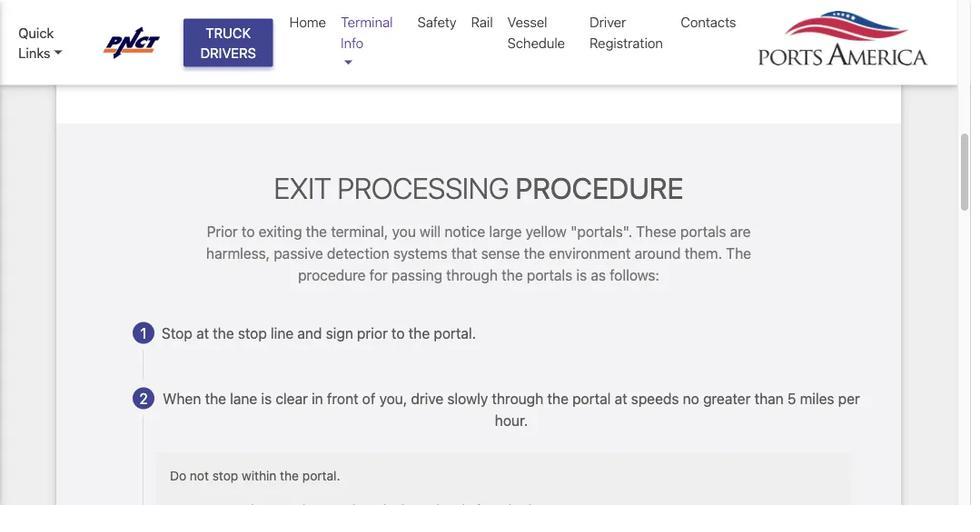 Task type: vqa. For each thing, say whether or not it's contained in the screenshot.
DRIVERS
yes



Task type: locate. For each thing, give the bounding box(es) containing it.
hours
[[666, 50, 703, 67]]

do
[[170, 469, 187, 484]]

do
[[577, 28, 594, 45]]

portal. up "slowly"
[[434, 324, 476, 342]]

1 horizontal spatial portals
[[681, 223, 727, 240]]

safety link
[[411, 5, 464, 40]]

exit
[[274, 171, 332, 205]]

through down that
[[447, 266, 498, 284]]

department
[[564, 50, 641, 67]]

1 horizontal spatial not
[[598, 28, 620, 45]]

1 horizontal spatial at
[[615, 390, 628, 407]]

1 vertical spatial is
[[261, 390, 272, 407]]

safety
[[418, 14, 457, 30]]

2 left when
[[139, 390, 148, 407]]

at
[[196, 324, 209, 342], [615, 390, 628, 407]]

of inside when the lane is clear in front of you, drive slowly through the portal at speeds no greater than 5 miles per hour.
[[363, 390, 376, 407]]

at right stop
[[196, 324, 209, 342]]

driver registration link
[[583, 5, 674, 60]]

that
[[452, 244, 478, 262]]

the left portal
[[548, 390, 569, 407]]

slowly
[[448, 390, 488, 407]]

must
[[737, 28, 770, 45]]

through inside prior to exiting the terminal, you will notice large yellow "portals". these portals are harmless, passive detection systems that sense the environment around them. the procedure for passing through the portals is as follows:
[[447, 266, 498, 284]]

1 horizontal spatial to
[[392, 324, 405, 342]]

truck drivers
[[200, 24, 256, 61]]

0 vertical spatial portal.
[[434, 324, 476, 342]]

0 vertical spatial of
[[751, 50, 764, 67]]

yellow
[[526, 223, 567, 240]]

1 vertical spatial of
[[363, 390, 376, 407]]

2 left all at the top left of the page
[[139, 28, 148, 45]]

lane
[[230, 390, 258, 407]]

portals down the yellow
[[527, 266, 573, 284]]

who
[[546, 28, 574, 45]]

0 horizontal spatial of
[[363, 390, 376, 407]]

1 vertical spatial through
[[492, 390, 544, 407]]

quick
[[18, 24, 54, 40]]

1 horizontal spatial of
[[751, 50, 764, 67]]

"portals".
[[571, 223, 633, 240]]

the right stop
[[213, 324, 234, 342]]

stop at the stop line and sign prior to the portal.
[[162, 324, 476, 342]]

not inside the any visitors who do not possess a twic, must notify the security department 24 hours ahead of time
[[598, 28, 620, 45]]

as
[[591, 266, 606, 284]]

0 vertical spatial not
[[598, 28, 620, 45]]

notify
[[774, 28, 811, 45]]

links
[[18, 45, 50, 61]]

the right prior
[[409, 324, 430, 342]]

terminal,
[[331, 223, 389, 240]]

1 2 from the top
[[139, 28, 148, 45]]

the left lane
[[205, 390, 226, 407]]

harmless,
[[206, 244, 270, 262]]

to inside prior to exiting the terminal, you will notice large yellow "portals". these portals are harmless, passive detection systems that sense the environment around them. the procedure for passing through the portals is as follows:
[[242, 223, 255, 240]]

not up the department
[[598, 28, 620, 45]]

1 vertical spatial to
[[392, 324, 405, 342]]

not right do
[[190, 469, 209, 484]]

registration
[[590, 35, 664, 50]]

stop
[[162, 324, 193, 342]]

1 vertical spatial portals
[[527, 266, 573, 284]]

through
[[447, 266, 498, 284], [492, 390, 544, 407]]

sense
[[482, 244, 520, 262]]

through up the "hour."
[[492, 390, 544, 407]]

to
[[242, 223, 255, 240], [392, 324, 405, 342]]

detection
[[327, 244, 390, 262]]

5
[[788, 390, 797, 407]]

2 for all pnct employees
[[139, 28, 148, 45]]

prior
[[207, 223, 238, 240]]

0 horizontal spatial portals
[[527, 266, 573, 284]]

twic,
[[693, 28, 733, 45]]

do not stop within the portal.
[[170, 469, 341, 484]]

ahead
[[707, 50, 747, 67]]

stop left line
[[238, 324, 267, 342]]

hour.
[[495, 412, 528, 429]]

passive
[[274, 244, 323, 262]]

0 horizontal spatial is
[[261, 390, 272, 407]]

the
[[815, 28, 836, 45], [306, 223, 327, 240], [524, 244, 546, 262], [502, 266, 523, 284], [213, 324, 234, 342], [409, 324, 430, 342], [205, 390, 226, 407], [548, 390, 569, 407], [280, 469, 299, 484]]

stop left within
[[213, 469, 238, 484]]

vessel schedule
[[508, 14, 566, 50]]

of left you,
[[363, 390, 376, 407]]

through inside when the lane is clear in front of you, drive slowly through the portal at speeds no greater than 5 miles per hour.
[[492, 390, 544, 407]]

1 vertical spatial portal.
[[303, 469, 341, 484]]

contacts link
[[674, 5, 744, 40]]

1 vertical spatial not
[[190, 469, 209, 484]]

1 vertical spatial at
[[615, 390, 628, 407]]

the down the yellow
[[524, 244, 546, 262]]

portal.
[[434, 324, 476, 342], [303, 469, 341, 484]]

1 vertical spatial stop
[[213, 469, 238, 484]]

1 vertical spatial 2
[[139, 390, 148, 407]]

is left as
[[577, 266, 587, 284]]

driver registration
[[590, 14, 664, 50]]

1 horizontal spatial is
[[577, 266, 587, 284]]

portal. right within
[[303, 469, 341, 484]]

greater
[[704, 390, 751, 407]]

0 vertical spatial through
[[447, 266, 498, 284]]

is right lane
[[261, 390, 272, 407]]

0 vertical spatial at
[[196, 324, 209, 342]]

systems
[[394, 244, 448, 262]]

prior
[[357, 324, 388, 342]]

exit processing procedure
[[274, 171, 684, 205]]

0 horizontal spatial portal.
[[303, 469, 341, 484]]

quick links
[[18, 24, 54, 61]]

speeds
[[632, 390, 680, 407]]

the right 'notify'
[[815, 28, 836, 45]]

2 2 from the top
[[139, 390, 148, 407]]

0 vertical spatial to
[[242, 223, 255, 240]]

24
[[645, 50, 662, 67]]

all
[[162, 28, 178, 45]]

of down must
[[751, 50, 764, 67]]

0 horizontal spatial to
[[242, 223, 255, 240]]

home link
[[282, 5, 334, 40]]

portals
[[681, 223, 727, 240], [527, 266, 573, 284]]

of
[[751, 50, 764, 67], [363, 390, 376, 407]]

at right portal
[[615, 390, 628, 407]]

to up harmless,
[[242, 223, 255, 240]]

0 horizontal spatial not
[[190, 469, 209, 484]]

within
[[242, 469, 277, 484]]

0 vertical spatial 2
[[139, 28, 148, 45]]

to right prior
[[392, 324, 405, 342]]

0 vertical spatial is
[[577, 266, 587, 284]]

pnct
[[182, 28, 220, 45]]

portals up 'them.'
[[681, 223, 727, 240]]

not
[[598, 28, 620, 45], [190, 469, 209, 484]]



Task type: describe. For each thing, give the bounding box(es) containing it.
for
[[370, 266, 388, 284]]

vessel
[[508, 14, 548, 30]]

terminal info link
[[334, 5, 411, 80]]

portal
[[573, 390, 611, 407]]

and
[[298, 324, 322, 342]]

per
[[839, 390, 861, 407]]

clear
[[276, 390, 308, 407]]

front
[[327, 390, 359, 407]]

all pnct employees
[[162, 28, 295, 45]]

around
[[635, 244, 681, 262]]

terminal
[[341, 14, 393, 30]]

1
[[140, 324, 147, 342]]

any
[[466, 28, 491, 45]]

you,
[[380, 390, 408, 407]]

0 vertical spatial stop
[[238, 324, 267, 342]]

at inside when the lane is clear in front of you, drive slowly through the portal at speeds no greater than 5 miles per hour.
[[615, 390, 628, 407]]

quick links link
[[18, 22, 86, 63]]

a
[[681, 28, 689, 45]]

home
[[290, 14, 326, 30]]

visitors
[[495, 28, 542, 45]]

terminal info
[[341, 14, 393, 50]]

is inside when the lane is clear in front of you, drive slowly through the portal at speeds no greater than 5 miles per hour.
[[261, 390, 272, 407]]

security
[[506, 50, 560, 67]]

line
[[271, 324, 294, 342]]

drivers
[[200, 45, 256, 61]]

will
[[420, 223, 441, 240]]

rail
[[472, 14, 493, 30]]

are
[[731, 223, 751, 240]]

drive
[[411, 390, 444, 407]]

miles
[[801, 390, 835, 407]]

truck
[[206, 24, 251, 40]]

passing
[[392, 266, 443, 284]]

truck drivers link
[[183, 18, 273, 67]]

is inside prior to exiting the terminal, you will notice large yellow "portals". these portals are harmless, passive detection systems that sense the environment around them. the procedure for passing through the portals is as follows:
[[577, 266, 587, 284]]

possess
[[624, 28, 678, 45]]

them.
[[685, 244, 723, 262]]

the down sense
[[502, 266, 523, 284]]

the
[[727, 244, 752, 262]]

time
[[768, 50, 797, 67]]

of inside the any visitors who do not possess a twic, must notify the security department 24 hours ahead of time
[[751, 50, 764, 67]]

vessel schedule link
[[501, 5, 583, 60]]

large
[[489, 223, 522, 240]]

notice
[[445, 223, 486, 240]]

the right within
[[280, 469, 299, 484]]

contacts
[[681, 14, 737, 30]]

1 horizontal spatial portal.
[[434, 324, 476, 342]]

sign
[[326, 324, 354, 342]]

procedure
[[516, 171, 684, 205]]

you
[[392, 223, 416, 240]]

in
[[312, 390, 323, 407]]

0 horizontal spatial at
[[196, 324, 209, 342]]

4
[[418, 28, 427, 45]]

prior to exiting the terminal, you will notice large yellow "portals". these portals are harmless, passive detection systems that sense the environment around them. the procedure for passing through the portals is as follows:
[[206, 223, 752, 284]]

2 for when the lane is clear in front of you, drive slowly through the portal at speeds no greater than 5 miles per hour.
[[139, 390, 148, 407]]

schedule
[[508, 35, 566, 50]]

follows:
[[610, 266, 660, 284]]

procedure
[[298, 266, 366, 284]]

0 vertical spatial portals
[[681, 223, 727, 240]]

no
[[683, 390, 700, 407]]

driver
[[590, 14, 627, 30]]

than
[[755, 390, 784, 407]]

when the lane is clear in front of you, drive slowly through the portal at speeds no greater than 5 miles per hour.
[[163, 390, 861, 429]]

info
[[341, 35, 364, 50]]

rail link
[[464, 5, 501, 40]]

employees
[[224, 28, 295, 45]]

environment
[[549, 244, 631, 262]]

any visitors who do not possess a twic, must notify the security department 24 hours ahead of time
[[466, 28, 836, 67]]

the inside the any visitors who do not possess a twic, must notify the security department 24 hours ahead of time
[[815, 28, 836, 45]]

processing
[[338, 171, 510, 205]]

the up passive
[[306, 223, 327, 240]]

exiting
[[259, 223, 302, 240]]

these
[[637, 223, 677, 240]]



